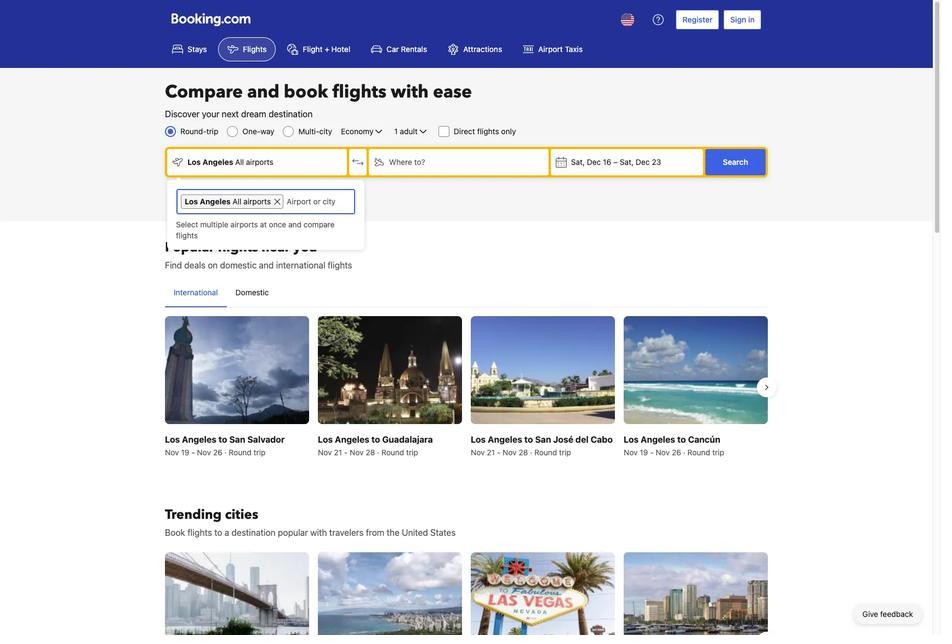 Task type: describe. For each thing, give the bounding box(es) containing it.
register link
[[676, 10, 720, 30]]

round-
[[180, 127, 207, 136]]

international
[[276, 261, 326, 270]]

- inside "los angeles to san salvador nov 19 - nov 26 · round trip"
[[192, 448, 195, 458]]

a
[[225, 528, 229, 538]]

ease
[[433, 80, 472, 104]]

new york, united states of america image
[[165, 553, 309, 636]]

round inside "los angeles to san salvador nov 19 - nov 26 · round trip"
[[229, 448, 252, 458]]

to for del
[[525, 435, 533, 445]]

1 dec from the left
[[587, 157, 601, 167]]

flights right international
[[328, 261, 352, 270]]

register
[[683, 15, 713, 24]]

and inside compare and book flights with ease discover your next dream destination
[[247, 80, 280, 104]]

stays
[[188, 44, 207, 54]]

26 inside los angeles to cancún nov 19 - nov 26 · round trip
[[672, 448, 682, 458]]

give feedback button
[[854, 605, 923, 625]]

car rentals link
[[362, 37, 437, 61]]

los angeles to san josé del cabo image
[[471, 316, 615, 425]]

domestic button
[[227, 279, 278, 307]]

on
[[208, 261, 218, 270]]

book
[[165, 528, 185, 538]]

26 inside "los angeles to san salvador nov 19 - nov 26 · round trip"
[[213, 448, 223, 458]]

los angeles to san salvador nov 19 - nov 26 · round trip
[[165, 435, 285, 458]]

give feedback
[[863, 610, 914, 619]]

19 inside los angeles to cancún nov 19 - nov 26 · round trip
[[640, 448, 649, 458]]

you
[[293, 239, 317, 257]]

one-way
[[243, 127, 275, 136]]

flights link
[[219, 37, 276, 61]]

where
[[389, 157, 412, 167]]

16
[[603, 157, 612, 167]]

sat, dec 16 – sat, dec 23
[[571, 157, 662, 167]]

popular
[[278, 528, 308, 538]]

flights inside compare and book flights with ease discover your next dream destination
[[333, 80, 387, 104]]

4 nov from the left
[[350, 448, 364, 458]]

manila, philippines image
[[624, 553, 768, 636]]

0 vertical spatial airports
[[246, 157, 274, 167]]

hotel
[[332, 44, 351, 54]]

1 vertical spatial all
[[233, 197, 242, 206]]

1
[[395, 127, 398, 136]]

flights inside 'trending cities book flights to a destination popular with travelers from the united states'
[[188, 528, 212, 538]]

· inside "los angeles to san salvador nov 19 - nov 26 · round trip"
[[225, 448, 227, 458]]

to for nov
[[219, 435, 227, 445]]

attractions
[[464, 44, 503, 54]]

flights inside select multiple airports at once and compare flights
[[176, 231, 198, 240]]

multi-
[[299, 127, 320, 136]]

salvador
[[248, 435, 285, 445]]

1 vertical spatial los angeles all airports
[[185, 197, 271, 206]]

airport taxis
[[539, 44, 583, 54]]

one-
[[243, 127, 261, 136]]

at
[[260, 220, 267, 229]]

sat, dec 16 – sat, dec 23 button
[[551, 149, 704, 176]]

21 inside "los angeles to guadalajara nov 21 - nov 28 · round trip"
[[334, 448, 342, 458]]

2 region from the top
[[156, 549, 777, 636]]

taxis
[[565, 44, 583, 54]]

trending cities book flights to a destination popular with travelers from the united states
[[165, 506, 456, 538]]

1 adult
[[395, 127, 418, 136]]

los angeles to san josé del cabo nov 21 - nov 28 · round trip
[[471, 435, 613, 458]]

28 inside "los angeles to guadalajara nov 21 - nov 28 · round trip"
[[366, 448, 375, 458]]

to for 21
[[372, 435, 380, 445]]

region containing los angeles to san salvador
[[156, 312, 777, 463]]

- inside los angeles to cancún nov 19 - nov 26 · round trip
[[651, 448, 654, 458]]

multiple
[[200, 220, 229, 229]]

economy
[[341, 127, 374, 136]]

deals
[[184, 261, 206, 270]]

5 nov from the left
[[471, 448, 485, 458]]

los angeles to guadalajara nov 21 - nov 28 · round trip
[[318, 435, 433, 458]]

del
[[576, 435, 589, 445]]

sign in
[[731, 15, 755, 24]]

way
[[261, 127, 275, 136]]

international button
[[165, 279, 227, 307]]

round inside "los angeles to san josé del cabo nov 21 - nov 28 · round trip"
[[535, 448, 558, 458]]

dream
[[241, 109, 266, 119]]

1 vertical spatial airports
[[244, 197, 271, 206]]

destination inside 'trending cities book flights to a destination popular with travelers from the united states'
[[232, 528, 276, 538]]

international
[[174, 288, 218, 297]]

flight + hotel
[[303, 44, 351, 54]]

round inside "los angeles to guadalajara nov 21 - nov 28 · round trip"
[[382, 448, 404, 458]]

+
[[325, 44, 330, 54]]

josé
[[554, 435, 574, 445]]

· inside los angeles to cancún nov 19 - nov 26 · round trip
[[684, 448, 686, 458]]

next
[[222, 109, 239, 119]]

airport taxis link
[[514, 37, 592, 61]]

san for josé
[[536, 435, 552, 445]]

trip inside "los angeles to san josé del cabo nov 21 - nov 28 · round trip"
[[560, 448, 572, 458]]

travelers
[[330, 528, 364, 538]]

flights
[[243, 44, 267, 54]]

san for salvador
[[229, 435, 246, 445]]

airports inside select multiple airports at once and compare flights
[[231, 220, 258, 229]]

give
[[863, 610, 879, 619]]

car
[[387, 44, 399, 54]]

flights left the only
[[478, 127, 500, 136]]

direct flights only
[[454, 127, 516, 136]]

airport
[[539, 44, 563, 54]]

rentals
[[401, 44, 427, 54]]

1 adult button
[[394, 125, 430, 138]]

cabo
[[591, 435, 613, 445]]

feedback
[[881, 610, 914, 619]]

2 sat, from the left
[[620, 157, 634, 167]]



Task type: vqa. For each thing, say whether or not it's contained in the screenshot.


Task type: locate. For each thing, give the bounding box(es) containing it.
book
[[284, 80, 328, 104]]

- inside "los angeles to san josé del cabo nov 21 - nov 28 · round trip"
[[497, 448, 501, 458]]

city
[[320, 127, 332, 136]]

los angeles to cancún nov 19 - nov 26 · round trip
[[624, 435, 725, 458]]

2 · from the left
[[377, 448, 380, 458]]

los inside "los angeles to san josé del cabo nov 21 - nov 28 · round trip"
[[471, 435, 486, 445]]

select multiple airports at once and compare flights
[[176, 220, 335, 240]]

states
[[431, 528, 456, 538]]

7 nov from the left
[[624, 448, 638, 458]]

3 · from the left
[[531, 448, 533, 458]]

trip down 'guadalajara'
[[407, 448, 419, 458]]

2 round from the left
[[382, 448, 404, 458]]

los angeles all airports down one-
[[188, 157, 274, 167]]

car rentals
[[387, 44, 427, 54]]

2 26 from the left
[[672, 448, 682, 458]]

1 vertical spatial destination
[[232, 528, 276, 538]]

and
[[247, 80, 280, 104], [289, 220, 302, 229], [259, 261, 274, 270]]

28 inside "los angeles to san josé del cabo nov 21 - nov 28 · round trip"
[[519, 448, 528, 458]]

round down josé
[[535, 448, 558, 458]]

flights down the trending
[[188, 528, 212, 538]]

21
[[334, 448, 342, 458], [487, 448, 495, 458]]

Airport or city text field
[[286, 195, 351, 209]]

once
[[269, 220, 286, 229]]

adult
[[400, 127, 418, 136]]

destination inside compare and book flights with ease discover your next dream destination
[[269, 109, 313, 119]]

1 · from the left
[[225, 448, 227, 458]]

dec left 23
[[636, 157, 650, 167]]

region
[[156, 312, 777, 463], [156, 549, 777, 636]]

and up dream
[[247, 80, 280, 104]]

to inside 'trending cities book flights to a destination popular with travelers from the united states'
[[214, 528, 222, 538]]

destination up multi-
[[269, 109, 313, 119]]

domestic
[[236, 288, 269, 297]]

angeles inside los angeles to cancún nov 19 - nov 26 · round trip
[[641, 435, 676, 445]]

angeles
[[203, 157, 233, 167], [200, 197, 231, 206], [182, 435, 217, 445], [335, 435, 370, 445], [488, 435, 523, 445], [641, 435, 676, 445]]

·
[[225, 448, 227, 458], [377, 448, 380, 458], [531, 448, 533, 458], [684, 448, 686, 458]]

1 horizontal spatial 21
[[487, 448, 495, 458]]

1 san from the left
[[229, 435, 246, 445]]

san inside "los angeles to san josé del cabo nov 21 - nov 28 · round trip"
[[536, 435, 552, 445]]

los for 19
[[624, 435, 639, 445]]

3 round from the left
[[535, 448, 558, 458]]

trending
[[165, 506, 222, 525]]

0 vertical spatial destination
[[269, 109, 313, 119]]

1 horizontal spatial sat,
[[620, 157, 634, 167]]

1 horizontal spatial 26
[[672, 448, 682, 458]]

2 28 from the left
[[519, 448, 528, 458]]

las vegas, united states of america image
[[471, 553, 615, 636]]

flights up "domestic"
[[218, 239, 258, 257]]

destination
[[269, 109, 313, 119], [232, 528, 276, 538]]

with
[[391, 80, 429, 104], [311, 528, 327, 538]]

to left a
[[214, 528, 222, 538]]

san inside "los angeles to san salvador nov 19 - nov 26 · round trip"
[[229, 435, 246, 445]]

angeles for del
[[488, 435, 523, 445]]

to inside los angeles to cancún nov 19 - nov 26 · round trip
[[678, 435, 687, 445]]

2 san from the left
[[536, 435, 552, 445]]

los for 21
[[318, 435, 333, 445]]

to left josé
[[525, 435, 533, 445]]

booking.com logo image
[[172, 13, 251, 26], [172, 13, 251, 26]]

sign
[[731, 15, 747, 24]]

-
[[192, 448, 195, 458], [344, 448, 348, 458], [497, 448, 501, 458], [651, 448, 654, 458]]

angeles for 19
[[641, 435, 676, 445]]

26
[[213, 448, 223, 458], [672, 448, 682, 458]]

trip
[[207, 127, 219, 136], [254, 448, 266, 458], [407, 448, 419, 458], [560, 448, 572, 458], [713, 448, 725, 458]]

trip down salvador
[[254, 448, 266, 458]]

compare
[[165, 80, 243, 104]]

san left josé
[[536, 435, 552, 445]]

round-trip
[[180, 127, 219, 136]]

2 nov from the left
[[197, 448, 211, 458]]

0 vertical spatial with
[[391, 80, 429, 104]]

los angeles to guadalajara image
[[318, 316, 462, 425]]

flight
[[303, 44, 323, 54]]

to inside "los angeles to san salvador nov 19 - nov 26 · round trip"
[[219, 435, 227, 445]]

21 inside "los angeles to san josé del cabo nov 21 - nov 28 · round trip"
[[487, 448, 495, 458]]

1 vertical spatial region
[[156, 549, 777, 636]]

where to? button
[[369, 149, 549, 176]]

guadalajara
[[383, 435, 433, 445]]

all
[[235, 157, 244, 167], [233, 197, 242, 206]]

angeles inside "los angeles to guadalajara nov 21 - nov 28 · round trip"
[[335, 435, 370, 445]]

los
[[188, 157, 201, 167], [185, 197, 198, 206], [165, 435, 180, 445], [318, 435, 333, 445], [471, 435, 486, 445], [624, 435, 639, 445]]

1 21 from the left
[[334, 448, 342, 458]]

dec
[[587, 157, 601, 167], [636, 157, 650, 167]]

all down one-
[[235, 157, 244, 167]]

from
[[366, 528, 385, 538]]

all up select multiple airports at once and compare flights
[[233, 197, 242, 206]]

united
[[402, 528, 428, 538]]

san
[[229, 435, 246, 445], [536, 435, 552, 445]]

19
[[181, 448, 189, 458], [640, 448, 649, 458]]

tab list
[[165, 279, 768, 308]]

with up adult
[[391, 80, 429, 104]]

0 vertical spatial region
[[156, 312, 777, 463]]

to left cancún
[[678, 435, 687, 445]]

1 vertical spatial with
[[311, 528, 327, 538]]

search button
[[706, 149, 766, 176]]

nov
[[165, 448, 179, 458], [197, 448, 211, 458], [318, 448, 332, 458], [350, 448, 364, 458], [471, 448, 485, 458], [503, 448, 517, 458], [624, 448, 638, 458], [656, 448, 670, 458]]

· inside "los angeles to guadalajara nov 21 - nov 28 · round trip"
[[377, 448, 380, 458]]

with inside 'trending cities book flights to a destination popular with travelers from the united states'
[[311, 528, 327, 538]]

los inside "los angeles to guadalajara nov 21 - nov 28 · round trip"
[[318, 435, 333, 445]]

1 horizontal spatial with
[[391, 80, 429, 104]]

trip inside los angeles to cancún nov 19 - nov 26 · round trip
[[713, 448, 725, 458]]

discover
[[165, 109, 200, 119]]

los for nov
[[165, 435, 180, 445]]

popular flights near you find deals on domestic and international flights
[[165, 239, 352, 270]]

1 horizontal spatial san
[[536, 435, 552, 445]]

sat, right –
[[620, 157, 634, 167]]

airports
[[246, 157, 274, 167], [244, 197, 271, 206], [231, 220, 258, 229]]

1 - from the left
[[192, 448, 195, 458]]

trip inside "los angeles to guadalajara nov 21 - nov 28 · round trip"
[[407, 448, 419, 458]]

los inside los angeles to cancún nov 19 - nov 26 · round trip
[[624, 435, 639, 445]]

where to?
[[389, 157, 426, 167]]

0 vertical spatial all
[[235, 157, 244, 167]]

los inside "los angeles to san salvador nov 19 - nov 26 · round trip"
[[165, 435, 180, 445]]

1 round from the left
[[229, 448, 252, 458]]

trip inside "los angeles to san salvador nov 19 - nov 26 · round trip"
[[254, 448, 266, 458]]

1 28 from the left
[[366, 448, 375, 458]]

san left salvador
[[229, 435, 246, 445]]

tab list containing international
[[165, 279, 768, 308]]

to left salvador
[[219, 435, 227, 445]]

airports up at
[[244, 197, 271, 206]]

3 nov from the left
[[318, 448, 332, 458]]

1 vertical spatial and
[[289, 220, 302, 229]]

near
[[262, 239, 290, 257]]

0 horizontal spatial dec
[[587, 157, 601, 167]]

with inside compare and book flights with ease discover your next dream destination
[[391, 80, 429, 104]]

0 vertical spatial los angeles all airports
[[188, 157, 274, 167]]

to
[[219, 435, 227, 445], [372, 435, 380, 445], [525, 435, 533, 445], [678, 435, 687, 445], [214, 528, 222, 538]]

only
[[502, 127, 516, 136]]

the
[[387, 528, 400, 538]]

0 horizontal spatial 19
[[181, 448, 189, 458]]

and inside 'popular flights near you find deals on domestic and international flights'
[[259, 261, 274, 270]]

stays link
[[163, 37, 216, 61]]

los angeles to san salvador image
[[165, 316, 309, 425]]

domestic
[[220, 261, 257, 270]]

los for del
[[471, 435, 486, 445]]

angeles for 21
[[335, 435, 370, 445]]

sat, left 16
[[571, 157, 585, 167]]

1 sat, from the left
[[571, 157, 585, 167]]

and right once
[[289, 220, 302, 229]]

with right popular
[[311, 528, 327, 538]]

8 nov from the left
[[656, 448, 670, 458]]

flights up economy
[[333, 80, 387, 104]]

angeles inside "los angeles to san josé del cabo nov 21 - nov 28 · round trip"
[[488, 435, 523, 445]]

0 horizontal spatial san
[[229, 435, 246, 445]]

angeles for nov
[[182, 435, 217, 445]]

airports down one-way
[[246, 157, 274, 167]]

0 horizontal spatial 21
[[334, 448, 342, 458]]

to left 'guadalajara'
[[372, 435, 380, 445]]

trip down josé
[[560, 448, 572, 458]]

attractions link
[[439, 37, 512, 61]]

honolulu, united states of america image
[[318, 553, 462, 636]]

2 vertical spatial airports
[[231, 220, 258, 229]]

and inside select multiple airports at once and compare flights
[[289, 220, 302, 229]]

1 19 from the left
[[181, 448, 189, 458]]

destination down cities
[[232, 528, 276, 538]]

round down salvador
[[229, 448, 252, 458]]

airports left at
[[231, 220, 258, 229]]

round down 'guadalajara'
[[382, 448, 404, 458]]

select
[[176, 220, 198, 229]]

los angeles all airports
[[188, 157, 274, 167], [185, 197, 271, 206]]

in
[[749, 15, 755, 24]]

angeles inside "los angeles to san salvador nov 19 - nov 26 · round trip"
[[182, 435, 217, 445]]

–
[[614, 157, 618, 167]]

0 horizontal spatial 28
[[366, 448, 375, 458]]

0 horizontal spatial 26
[[213, 448, 223, 458]]

4 - from the left
[[651, 448, 654, 458]]

to?
[[415, 157, 426, 167]]

cancún
[[689, 435, 721, 445]]

1 nov from the left
[[165, 448, 179, 458]]

los angeles all airports up multiple
[[185, 197, 271, 206]]

round
[[229, 448, 252, 458], [382, 448, 404, 458], [535, 448, 558, 458], [688, 448, 711, 458]]

0 horizontal spatial sat,
[[571, 157, 585, 167]]

0 horizontal spatial with
[[311, 528, 327, 538]]

direct
[[454, 127, 475, 136]]

multi-city
[[299, 127, 332, 136]]

0 vertical spatial and
[[247, 80, 280, 104]]

6 nov from the left
[[503, 448, 517, 458]]

dec left 16
[[587, 157, 601, 167]]

1 horizontal spatial 28
[[519, 448, 528, 458]]

compare
[[304, 220, 335, 229]]

· inside "los angeles to san josé del cabo nov 21 - nov 28 · round trip"
[[531, 448, 533, 458]]

flight + hotel link
[[278, 37, 360, 61]]

4 · from the left
[[684, 448, 686, 458]]

1 region from the top
[[156, 312, 777, 463]]

los angeles to cancún image
[[624, 316, 768, 425]]

1 horizontal spatial 19
[[640, 448, 649, 458]]

trip down your
[[207, 127, 219, 136]]

sign in link
[[724, 10, 762, 30]]

3 - from the left
[[497, 448, 501, 458]]

round down cancún
[[688, 448, 711, 458]]

2 - from the left
[[344, 448, 348, 458]]

2 vertical spatial and
[[259, 261, 274, 270]]

and down near
[[259, 261, 274, 270]]

2 19 from the left
[[640, 448, 649, 458]]

flights down "select"
[[176, 231, 198, 240]]

trip down cancún
[[713, 448, 725, 458]]

2 21 from the left
[[487, 448, 495, 458]]

round inside los angeles to cancún nov 19 - nov 26 · round trip
[[688, 448, 711, 458]]

search
[[723, 157, 749, 167]]

popular
[[165, 239, 215, 257]]

4 round from the left
[[688, 448, 711, 458]]

compare and book flights with ease discover your next dream destination
[[165, 80, 472, 119]]

28
[[366, 448, 375, 458], [519, 448, 528, 458]]

19 inside "los angeles to san salvador nov 19 - nov 26 · round trip"
[[181, 448, 189, 458]]

cities
[[225, 506, 258, 525]]

- inside "los angeles to guadalajara nov 21 - nov 28 · round trip"
[[344, 448, 348, 458]]

find
[[165, 261, 182, 270]]

1 horizontal spatial dec
[[636, 157, 650, 167]]

your
[[202, 109, 220, 119]]

to for 19
[[678, 435, 687, 445]]

2 dec from the left
[[636, 157, 650, 167]]

to inside "los angeles to guadalajara nov 21 - nov 28 · round trip"
[[372, 435, 380, 445]]

to inside "los angeles to san josé del cabo nov 21 - nov 28 · round trip"
[[525, 435, 533, 445]]

1 26 from the left
[[213, 448, 223, 458]]

23
[[652, 157, 662, 167]]



